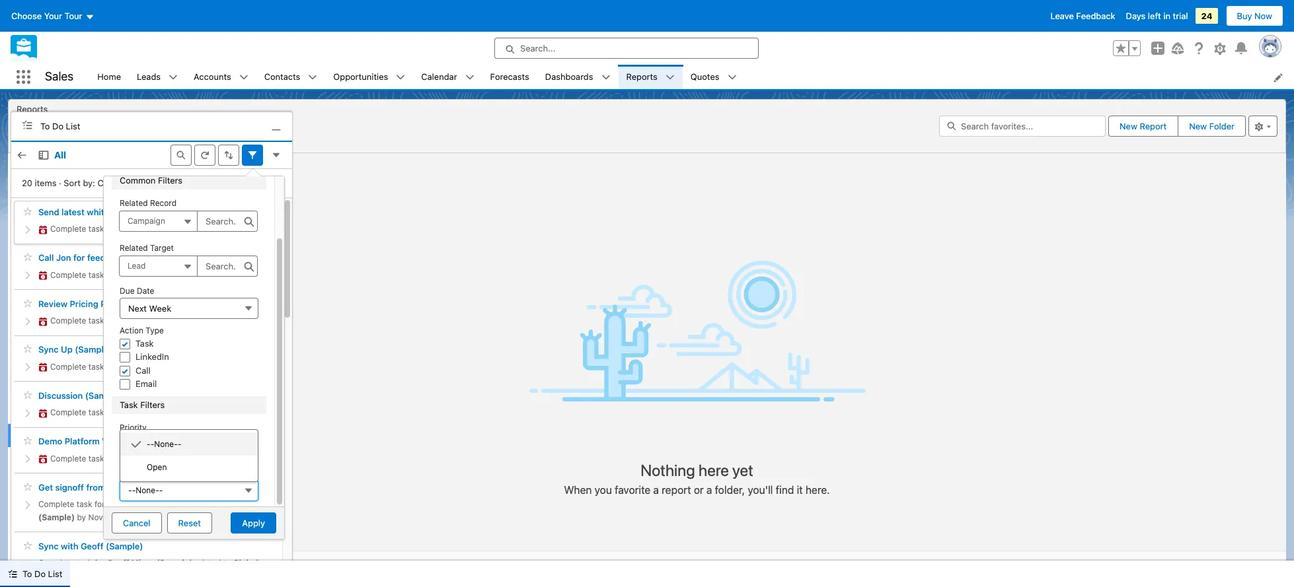 Task type: describe. For each thing, give the bounding box(es) containing it.
sync up (sample) element
[[14, 339, 280, 382]]

text default image inside sync up (sample) "element"
[[38, 363, 48, 372]]

task for complete task for amy jordan (sample) by oct 20
[[88, 454, 104, 464]]

task filters
[[120, 400, 165, 410]]

by inside demo platform widgets (sample) element
[[207, 454, 216, 464]]

complete task for geoff minor (sample) related to
[[38, 559, 233, 569]]

text default image inside contacts list item
[[308, 73, 318, 82]]

task for complete task for leanne tomlin (sample) from
[[77, 500, 92, 510]]

record
[[150, 199, 177, 209]]

discussion (sample) link
[[38, 391, 122, 402]]

you'll
[[748, 485, 773, 497]]

when
[[564, 485, 592, 497]]

complete task for sarah loehr (sample)
[[50, 362, 205, 372]]

apply button
[[231, 513, 276, 534]]

proposal
[[101, 299, 137, 309]]

0 vertical spatial date
[[132, 178, 150, 188]]

private reports link
[[8, 223, 107, 248]]

nothing here yet when you favorite a report or a folder, you'll find it here.
[[564, 462, 830, 497]]

due
[[120, 287, 135, 296]]

cancel button
[[112, 513, 162, 534]]

feedback
[[87, 253, 125, 263]]

all favorites link
[[8, 424, 107, 448]]

0 vertical spatial 20
[[22, 178, 32, 188]]

david
[[119, 408, 142, 418]]

feedback
[[1077, 11, 1116, 21]]

task for complete task for jon amos (sample) by oct 19
[[88, 270, 104, 280]]

(sample) inside global media - 270 widgets (sample)
[[123, 572, 159, 582]]

adelson
[[144, 408, 176, 418]]

related for campaign
[[120, 199, 148, 209]]

left
[[1148, 11, 1162, 21]]

complete for complete task for carole white (sample) by oct 18
[[50, 316, 86, 326]]

call for call
[[136, 366, 151, 376]]

all for all
[[54, 149, 66, 160]]

text default image inside opportunities list item
[[396, 73, 406, 82]]

--none-- inside status "button"
[[128, 486, 163, 496]]

signoff
[[55, 483, 84, 493]]

list for text default icon on top of all button
[[66, 121, 80, 131]]

for for call jon for feedback (sample)
[[73, 253, 85, 263]]

public
[[29, 255, 54, 265]]

due date
[[120, 287, 154, 296]]

demo platform widgets (sample)
[[38, 437, 175, 447]]

recent
[[29, 180, 57, 191]]

me inside 'link'
[[79, 380, 91, 390]]

reports down latest
[[59, 230, 90, 240]]

text default image inside --none-- option
[[131, 439, 142, 450]]

find
[[776, 485, 794, 497]]

created by me for with
[[29, 355, 88, 365]]

by inside the discussion (sample) element
[[217, 408, 226, 418]]

complete for complete task for geoff minor (sample) by oct 19
[[50, 224, 86, 234]]

search... text field for target
[[197, 256, 258, 277]]

acme (sample)
[[38, 500, 247, 523]]

for for complete task for david adelson (sample) by oct 26
[[106, 408, 117, 418]]

choose your tour button
[[11, 5, 95, 26]]

by up the shared with me
[[63, 355, 73, 365]]

task for task filters
[[120, 400, 138, 410]]

nothing
[[641, 462, 695, 480]]

task for task
[[136, 339, 154, 349]]

sync with geoff (sample) link
[[38, 542, 143, 552]]

call jon for feedback (sample) element
[[14, 247, 280, 290]]

call jon for feedback (sample)
[[38, 253, 164, 263]]

email
[[136, 379, 157, 390]]

type
[[146, 326, 164, 336]]

19 for call jon for feedback (sample)
[[226, 270, 235, 280]]

oct for send latest whitepaper (sample)
[[218, 224, 232, 234]]

demo platform widgets (sample) element
[[14, 431, 280, 474]]

review pricing proposal (sample) link
[[38, 299, 175, 310]]

none- inside status "button"
[[136, 486, 159, 496]]

complete task for carole white (sample) by oct 18
[[50, 316, 247, 326]]

minor for related
[[131, 559, 154, 569]]

by inside review pricing proposal (sample) element
[[211, 316, 220, 326]]

days left in trial
[[1126, 11, 1189, 21]]

none- inside option
[[154, 440, 178, 450]]

review
[[38, 299, 67, 309]]

do for text default icon on top of all button
[[52, 121, 64, 131]]

buy now button
[[1226, 5, 1284, 26]]

0
[[17, 136, 22, 146]]

to for text default icon on top of all button
[[40, 121, 50, 131]]

whitepaper
[[87, 207, 133, 218]]

do for text default image within to do list button
[[34, 569, 46, 580]]

folder
[[1210, 121, 1235, 131]]

with for shared
[[60, 380, 77, 390]]

latest
[[62, 207, 85, 218]]

send latest whitepaper (sample)
[[38, 207, 172, 218]]

amos
[[136, 270, 158, 280]]

text default image inside all button
[[38, 150, 49, 160]]

new folder
[[1190, 121, 1235, 131]]

dashboards
[[545, 71, 593, 82]]

10
[[105, 513, 114, 523]]

related record
[[120, 199, 177, 209]]

270
[[70, 572, 86, 582]]

by inside call jon for feedback (sample) 'element'
[[199, 270, 208, 280]]

Search by object type, Campaign button
[[119, 211, 198, 232]]

text default image inside calendar list item
[[465, 73, 474, 82]]

for for complete task for carole white (sample) by oct 18
[[106, 316, 117, 326]]

accounts link
[[186, 65, 239, 89]]

created for all folders
[[29, 355, 61, 365]]

opportunities list item
[[326, 65, 413, 89]]

call for call jon for feedback (sample)
[[38, 253, 54, 263]]

status
[[120, 468, 144, 478]]

text default image inside demo platform widgets (sample) element
[[38, 455, 48, 464]]

search... text field for record
[[197, 211, 258, 232]]

get
[[38, 483, 53, 493]]

yet
[[733, 462, 754, 480]]

sync for sync up (sample)
[[38, 345, 59, 355]]

text default image inside reports list item
[[666, 73, 675, 82]]

all folders
[[29, 330, 71, 341]]

(sample) inside "link"
[[135, 207, 172, 218]]

global media - 270 widgets (sample)
[[38, 559, 259, 582]]

platform
[[65, 437, 100, 447]]

complete for complete task for geoff minor (sample) related to
[[38, 559, 74, 569]]

new report
[[1120, 121, 1167, 131]]

for for complete task for jon amos (sample) by oct 19
[[106, 270, 117, 280]]

reports link
[[619, 65, 666, 89]]

new for new report
[[1120, 121, 1138, 131]]

get signoff from leanne (sample)
[[38, 483, 177, 493]]

search... button
[[495, 38, 759, 59]]

to do list inside button
[[22, 569, 62, 580]]

all for all folders
[[29, 330, 39, 341]]

1 vertical spatial date
[[137, 287, 154, 296]]

Search favorites... text field
[[940, 116, 1106, 137]]

task for complete task for geoff minor (sample) related to
[[77, 559, 92, 569]]

reports all favorites 0 items
[[17, 104, 86, 146]]

all inside "reports all favorites 0 items"
[[17, 116, 31, 132]]

by inside the 'send latest whitepaper (sample)' element
[[207, 224, 216, 234]]

demo
[[38, 437, 62, 447]]

jon inside "call jon for feedback (sample)" link
[[56, 253, 71, 263]]

media
[[38, 572, 62, 582]]

tomlin
[[138, 500, 164, 510]]

tour
[[65, 11, 82, 21]]

target
[[150, 244, 174, 253]]

reports up recent
[[24, 158, 65, 168]]

list containing home
[[89, 65, 1295, 89]]

public reports link
[[8, 248, 107, 273]]

common
[[120, 175, 156, 186]]

amy
[[119, 454, 137, 464]]

1 a from the left
[[654, 485, 659, 497]]

discussion (sample) element
[[14, 385, 280, 428]]

Status button
[[120, 481, 259, 502]]

dashboards list item
[[537, 65, 619, 89]]

leads
[[137, 71, 161, 82]]

choose your tour
[[11, 11, 82, 21]]

shared with me link
[[8, 373, 107, 398]]

acme
[[225, 500, 247, 510]]

oct for discussion (sample)
[[228, 408, 241, 418]]

created by me link for private
[[8, 198, 107, 223]]

oct for demo platform widgets (sample)
[[219, 454, 232, 464]]

complete task for geoff minor (sample) by oct 19
[[50, 224, 243, 234]]

me for with
[[75, 355, 88, 365]]

text default image inside dashboards list item
[[601, 73, 611, 82]]

review pricing proposal (sample) element
[[14, 293, 280, 336]]

action type
[[120, 326, 164, 336]]

2 vertical spatial favorites
[[42, 430, 82, 441]]

sync up (sample) link
[[38, 345, 112, 356]]

jordan
[[139, 454, 167, 464]]

all favorites
[[29, 430, 82, 441]]

items inside to do list dialog
[[35, 178, 57, 188]]

reports list item
[[619, 65, 683, 89]]

quotes link
[[683, 65, 728, 89]]

minor for by
[[143, 224, 166, 234]]

new folder button
[[1178, 116, 1246, 137]]

all for all reports
[[29, 279, 39, 290]]

accounts list item
[[186, 65, 256, 89]]

18
[[238, 316, 247, 326]]

task for complete task for sarah loehr (sample)
[[88, 362, 104, 372]]

Search by object type, Lead button
[[119, 256, 198, 277]]

complete for complete task for leanne tomlin (sample) from
[[38, 500, 74, 510]]

oct for review pricing proposal (sample)
[[222, 316, 236, 326]]

sync with geoff (sample) element
[[14, 536, 280, 588]]



Task type: vqa. For each thing, say whether or not it's contained in the screenshot.
2nd • from the right
no



Task type: locate. For each thing, give the bounding box(es) containing it.
jon right public
[[56, 253, 71, 263]]

0 vertical spatial folders
[[24, 308, 64, 318]]

folders up up
[[41, 330, 71, 341]]

26
[[244, 408, 253, 418]]

from left 'acme'
[[205, 500, 222, 510]]

1 vertical spatial geoff
[[81, 542, 104, 552]]

do up all button
[[52, 121, 64, 131]]

filters for common filters
[[158, 175, 183, 186]]

1 vertical spatial leanne
[[107, 500, 136, 510]]

do
[[52, 121, 64, 131], [34, 569, 46, 580]]

complete inside call jon for feedback (sample) 'element'
[[50, 270, 86, 280]]

text default image right quotes at the right top
[[728, 73, 737, 82]]

--none-- inside option
[[147, 440, 182, 450]]

2 created by me link from the top
[[8, 348, 107, 373]]

for down whitepaper
[[106, 224, 117, 234]]

geoff inside the 'send latest whitepaper (sample)' element
[[119, 224, 141, 234]]

get signoff from leanne (sample) link
[[38, 483, 177, 493]]

opportunities link
[[326, 65, 396, 89]]

sort
[[64, 178, 81, 188]]

text default image
[[169, 73, 178, 82], [239, 73, 248, 82], [308, 73, 318, 82], [396, 73, 406, 82], [465, 73, 474, 82], [601, 73, 611, 82], [666, 73, 675, 82], [38, 150, 49, 160], [38, 225, 48, 235], [38, 271, 48, 280], [38, 363, 48, 372], [38, 409, 48, 418], [131, 439, 142, 450], [8, 570, 17, 579]]

all folders link
[[8, 323, 107, 348]]

0 horizontal spatial from
[[86, 483, 105, 493]]

0 vertical spatial search... text field
[[197, 211, 258, 232]]

send latest whitepaper (sample) element
[[14, 201, 280, 244]]

0 vertical spatial items
[[24, 136, 44, 146]]

1 vertical spatial created by me
[[29, 355, 88, 365]]

task up "priority"
[[120, 400, 138, 410]]

text default image down send
[[38, 225, 48, 235]]

task inside sync with geoff (sample) element
[[77, 559, 92, 569]]

1 vertical spatial created by me link
[[8, 348, 107, 373]]

text default image down the demo
[[38, 455, 48, 464]]

carole
[[119, 316, 145, 326]]

buy now
[[1238, 11, 1273, 21]]

1 horizontal spatial 20
[[234, 454, 244, 464]]

1 vertical spatial none-
[[136, 486, 159, 496]]

1 created by me from the top
[[29, 205, 88, 216]]

oct inside the 'send latest whitepaper (sample)' element
[[218, 224, 232, 234]]

list inside button
[[48, 569, 62, 580]]

1 vertical spatial call
[[136, 366, 151, 376]]

1 vertical spatial 19
[[226, 270, 235, 280]]

to left media
[[22, 569, 32, 580]]

leave feedback
[[1051, 11, 1116, 21]]

calendar list item
[[413, 65, 482, 89]]

now
[[1255, 11, 1273, 21]]

0 vertical spatial from
[[86, 483, 105, 493]]

review pricing proposal (sample)
[[38, 299, 175, 309]]

1 new from the left
[[1120, 121, 1138, 131]]

for for complete task for sarah loehr (sample)
[[106, 362, 117, 372]]

quotes list item
[[683, 65, 745, 89]]

1 vertical spatial minor
[[131, 559, 154, 569]]

lead
[[128, 261, 146, 271]]

reports up "review"
[[41, 279, 73, 290]]

1 vertical spatial me
[[75, 355, 88, 365]]

2 vertical spatial me
[[79, 380, 91, 390]]

0 vertical spatial --none--
[[147, 440, 182, 450]]

1 vertical spatial favorites
[[24, 408, 72, 418]]

task down review pricing proposal (sample) link
[[88, 316, 104, 326]]

all up 0
[[17, 116, 31, 132]]

text default image left 'calendar' link
[[396, 73, 406, 82]]

text default image down search... button
[[601, 73, 611, 82]]

for down sync with geoff (sample) link
[[95, 559, 105, 569]]

from right signoff
[[86, 483, 105, 493]]

text default image inside the 'send latest whitepaper (sample)' element
[[38, 225, 48, 235]]

list box inside to do list dialog
[[120, 430, 259, 483]]

date down amos
[[137, 287, 154, 296]]

nov 10
[[88, 513, 114, 523]]

leanne
[[108, 483, 137, 493], [107, 500, 136, 510]]

to do list up all button
[[40, 121, 80, 131]]

to inside to do list dialog
[[40, 121, 50, 131]]

new for new folder
[[1190, 121, 1207, 131]]

complete task for jon amos (sample) by oct 19
[[50, 270, 235, 280]]

shared with me
[[29, 380, 91, 390]]

complete task for david adelson (sample) by oct 26
[[50, 408, 253, 418]]

1 vertical spatial filters
[[140, 400, 165, 410]]

list
[[89, 65, 1295, 89]]

text default image inside call jon for feedback (sample) 'element'
[[38, 271, 48, 280]]

1 vertical spatial folders
[[41, 330, 71, 341]]

widgets
[[102, 437, 136, 447], [88, 572, 121, 582]]

all reports link
[[8, 273, 107, 298]]

for down review pricing proposal (sample) link
[[106, 316, 117, 326]]

sync with geoff (sample)
[[38, 542, 143, 552]]

for inside sync with geoff (sample) element
[[95, 559, 105, 569]]

0 vertical spatial call
[[38, 253, 54, 263]]

related up lead
[[120, 244, 148, 253]]

demo platform widgets (sample) link
[[38, 437, 175, 447]]

list inside dialog
[[66, 121, 80, 131]]

created down recent
[[29, 205, 61, 216]]

text default image inside the accounts list item
[[239, 73, 248, 82]]

Due Date, Next Week button
[[120, 298, 259, 319]]

by left 26
[[217, 408, 226, 418]]

to
[[223, 559, 231, 569]]

with for sync
[[61, 542, 78, 552]]

0 horizontal spatial to
[[22, 569, 32, 580]]

1 vertical spatial widgets
[[88, 572, 121, 582]]

task down sync up (sample) link on the left of page
[[88, 362, 104, 372]]

(sample) inside 'element'
[[160, 270, 197, 280]]

0 vertical spatial jon
[[56, 253, 71, 263]]

1 horizontal spatial call
[[136, 366, 151, 376]]

0 vertical spatial created by me
[[29, 205, 88, 216]]

1 related from the top
[[120, 199, 148, 209]]

- inside global media - 270 widgets (sample)
[[64, 572, 68, 582]]

by left 18
[[211, 316, 220, 326]]

0 vertical spatial none-
[[154, 440, 178, 450]]

0 horizontal spatial jon
[[56, 253, 71, 263]]

group
[[1114, 40, 1141, 56]]

0 vertical spatial (sample)
[[128, 253, 164, 263]]

related
[[120, 199, 148, 209], [120, 244, 148, 253]]

widgets right 270
[[88, 572, 121, 582]]

for inside the discussion (sample) element
[[106, 408, 117, 418]]

--none-- up tomlin
[[128, 486, 163, 496]]

task down 'demo platform widgets (sample)' link at the left
[[88, 454, 104, 464]]

(sample) inside 'element'
[[128, 253, 164, 263]]

text default image inside review pricing proposal (sample) element
[[38, 317, 48, 326]]

oct
[[218, 224, 232, 234], [210, 270, 224, 280], [222, 316, 236, 326], [228, 408, 241, 418], [219, 454, 232, 464]]

a
[[654, 485, 659, 497], [707, 485, 712, 497]]

task for complete task for geoff minor (sample) by oct 19
[[88, 224, 104, 234]]

a right or
[[707, 485, 712, 497]]

1 horizontal spatial new
[[1190, 121, 1207, 131]]

complete inside demo platform widgets (sample) element
[[50, 454, 86, 464]]

0 vertical spatial minor
[[143, 224, 166, 234]]

task down "action type" on the bottom left of the page
[[136, 339, 154, 349]]

1 vertical spatial 20
[[234, 454, 244, 464]]

for inside sync up (sample) "element"
[[106, 362, 117, 372]]

task up 270
[[77, 559, 92, 569]]

items inside "reports all favorites 0 items"
[[24, 136, 44, 146]]

0 vertical spatial widgets
[[102, 437, 136, 447]]

0 vertical spatial with
[[60, 380, 77, 390]]

created by me link up 'private reports'
[[8, 198, 107, 223]]

oct inside call jon for feedback (sample) 'element'
[[210, 270, 224, 280]]

2 a from the left
[[707, 485, 712, 497]]

to up all button
[[40, 121, 50, 131]]

to do list dialog
[[11, 112, 293, 588]]

task up nov
[[77, 500, 92, 510]]

0 vertical spatial do
[[52, 121, 64, 131]]

0 horizontal spatial call
[[38, 253, 54, 263]]

complete inside sync with geoff (sample) element
[[38, 559, 74, 569]]

public reports
[[29, 255, 87, 265]]

--none-- option
[[120, 433, 258, 456]]

0 vertical spatial list
[[66, 121, 80, 131]]

contacts
[[264, 71, 300, 82]]

items right 0
[[24, 136, 44, 146]]

19 inside call jon for feedback (sample) 'element'
[[226, 270, 235, 280]]

white
[[147, 316, 170, 326]]

open
[[147, 463, 167, 473]]

home link
[[89, 65, 129, 89]]

related up campaign
[[120, 199, 148, 209]]

complete for complete task for jon amos (sample) by oct 19
[[50, 270, 86, 280]]

1 horizontal spatial to
[[40, 121, 50, 131]]

for inside review pricing proposal (sample) element
[[106, 316, 117, 326]]

here
[[699, 462, 729, 480]]

contacts list item
[[256, 65, 326, 89]]

1 vertical spatial jon
[[119, 270, 134, 280]]

favorites
[[34, 116, 86, 132], [24, 408, 72, 418], [42, 430, 82, 441]]

list for text default image within to do list button
[[48, 569, 62, 580]]

me up discussion (sample)
[[79, 380, 91, 390]]

all
[[17, 116, 31, 132], [54, 149, 66, 160], [29, 279, 39, 290], [29, 330, 39, 341], [29, 430, 40, 441]]

widgets inside 'demo platform widgets (sample)' link
[[102, 437, 136, 447]]

reports down 'private reports'
[[56, 255, 87, 265]]

widgets inside global media - 270 widgets (sample)
[[88, 572, 121, 582]]

a left report
[[654, 485, 659, 497]]

nov
[[88, 513, 103, 523]]

complete down get
[[38, 500, 74, 510]]

for down "feedback"
[[106, 270, 117, 280]]

complete down latest
[[50, 224, 86, 234]]

text default image right accounts
[[239, 73, 248, 82]]

0 vertical spatial task
[[136, 339, 154, 349]]

sync for sync with geoff (sample)
[[38, 542, 59, 552]]

created by me for reports
[[29, 205, 88, 216]]

for inside get signoff from leanne (sample) "element"
[[95, 500, 105, 510]]

list box containing --none--
[[120, 430, 259, 483]]

0 vertical spatial related
[[120, 199, 148, 209]]

all inside button
[[54, 149, 66, 160]]

date up related record
[[132, 178, 150, 188]]

reports up 0
[[17, 104, 48, 114]]

me right up
[[75, 355, 88, 365]]

20
[[22, 178, 32, 188], [234, 454, 244, 464]]

complete down public reports at left
[[50, 270, 86, 280]]

0 vertical spatial geoff
[[119, 224, 141, 234]]

0 vertical spatial to do list
[[40, 121, 80, 131]]

created up shared
[[29, 355, 61, 365]]

1 search... text field from the top
[[197, 211, 258, 232]]

19 for send latest whitepaper (sample)
[[234, 224, 243, 234]]

complete inside the 'send latest whitepaper (sample)' element
[[50, 224, 86, 234]]

task for complete task for david adelson (sample) by oct 26
[[88, 408, 104, 418]]

action
[[120, 326, 143, 336]]

2 vertical spatial geoff
[[107, 559, 129, 569]]

leave
[[1051, 11, 1074, 21]]

oct for call jon for feedback (sample)
[[210, 270, 224, 280]]

text default image
[[728, 73, 737, 82], [22, 119, 32, 130], [38, 317, 48, 326], [38, 455, 48, 464]]

list box
[[120, 430, 259, 483]]

or
[[694, 485, 704, 497]]

geoff down nov
[[81, 542, 104, 552]]

with up 270
[[61, 542, 78, 552]]

created by me down recent 'link'
[[29, 205, 88, 216]]

text default image up shared
[[38, 363, 48, 372]]

by right send
[[63, 205, 73, 216]]

sync up (sample)
[[38, 345, 112, 355]]

task down send latest whitepaper (sample) "link"
[[88, 224, 104, 234]]

for up nov 10
[[95, 500, 105, 510]]

0 horizontal spatial do
[[34, 569, 46, 580]]

0 vertical spatial favorites
[[34, 116, 86, 132]]

private reports
[[29, 230, 90, 240]]

0 horizontal spatial new
[[1120, 121, 1138, 131]]

list
[[66, 121, 80, 131], [48, 569, 62, 580]]

2 sync from the top
[[38, 542, 59, 552]]

oct inside the discussion (sample) element
[[228, 408, 241, 418]]

leads link
[[129, 65, 169, 89]]

created for recent
[[29, 205, 61, 216]]

oct inside demo platform widgets (sample) element
[[219, 454, 232, 464]]

by up status "button"
[[207, 454, 216, 464]]

task for complete task for carole white (sample) by oct 18
[[88, 316, 104, 326]]

from
[[86, 483, 105, 493], [205, 500, 222, 510]]

task down discussion (sample) link
[[88, 408, 104, 418]]

geoff up related target
[[119, 224, 141, 234]]

complete inside the discussion (sample) element
[[50, 408, 86, 418]]

task down "call jon for feedback (sample)" link
[[88, 270, 104, 280]]

call inside 'element'
[[38, 253, 54, 263]]

it
[[797, 485, 803, 497]]

complete
[[50, 224, 86, 234], [50, 270, 86, 280], [50, 316, 86, 326], [50, 362, 86, 372], [50, 408, 86, 418], [50, 454, 86, 464], [38, 500, 74, 510], [38, 559, 74, 569]]

leanne for tomlin
[[107, 500, 136, 510]]

text default image right calendar
[[465, 73, 474, 82]]

me
[[75, 205, 88, 216], [75, 355, 88, 365], [79, 380, 91, 390]]

in
[[1164, 11, 1171, 21]]

text default image down discussion
[[38, 409, 48, 418]]

2 vertical spatial created
[[29, 355, 61, 365]]

favorite
[[615, 485, 651, 497]]

complete up media
[[38, 559, 74, 569]]

to for text default image within to do list button
[[22, 569, 32, 580]]

trial
[[1173, 11, 1189, 21]]

1 vertical spatial --none--
[[128, 486, 163, 496]]

buy
[[1238, 11, 1253, 21]]

to inside to do list button
[[22, 569, 32, 580]]

text default image inside quotes list item
[[728, 73, 737, 82]]

1 vertical spatial to
[[22, 569, 32, 580]]

complete for complete task for david adelson (sample) by oct 26
[[50, 408, 86, 418]]

2 created by me from the top
[[29, 355, 88, 365]]

minor inside the 'send latest whitepaper (sample)' element
[[143, 224, 166, 234]]

created inside to do list dialog
[[97, 178, 129, 188]]

minor down cancel
[[131, 559, 154, 569]]

with inside 'link'
[[60, 380, 77, 390]]

2 related from the top
[[120, 244, 148, 253]]

send
[[38, 207, 59, 218]]

text default image inside the discussion (sample) element
[[38, 409, 48, 418]]

for left "feedback"
[[73, 253, 85, 263]]

1 vertical spatial do
[[34, 569, 46, 580]]

none- up tomlin
[[136, 486, 159, 496]]

leanne down status
[[108, 483, 137, 493]]

to do list left 270
[[22, 569, 62, 580]]

text default image down public
[[38, 271, 48, 280]]

favorites inside "reports all favorites 0 items"
[[34, 116, 86, 132]]

all for all favorites
[[29, 430, 40, 441]]

task inside review pricing proposal (sample) element
[[88, 316, 104, 326]]

filters up "record"
[[158, 175, 183, 186]]

1 horizontal spatial do
[[52, 121, 64, 131]]

1 sync from the top
[[38, 345, 59, 355]]

complete task for amy jordan (sample) by oct 20
[[50, 454, 244, 464]]

0 vertical spatial 19
[[234, 224, 243, 234]]

discussion
[[38, 391, 83, 401]]

text default image inside leads list item
[[169, 73, 178, 82]]

me down 20 items · sort by: created date
[[75, 205, 88, 216]]

to do list inside dialog
[[40, 121, 80, 131]]

for left david
[[106, 408, 117, 418]]

new left report
[[1120, 121, 1138, 131]]

1 vertical spatial with
[[61, 542, 78, 552]]

reset
[[178, 518, 201, 529]]

for for complete task for geoff minor (sample) by oct 19
[[106, 224, 117, 234]]

priority
[[120, 423, 147, 433]]

2 search... text field from the top
[[197, 256, 258, 277]]

1 vertical spatial items
[[35, 178, 57, 188]]

1 vertical spatial (sample)
[[139, 299, 175, 309]]

folders up all folders
[[24, 308, 64, 318]]

do left 270
[[34, 569, 46, 580]]

19 inside the 'send latest whitepaper (sample)' element
[[234, 224, 243, 234]]

to do list button
[[0, 561, 70, 588]]

new left folder on the right top of page
[[1190, 121, 1207, 131]]

leanne up "10"
[[107, 500, 136, 510]]

text default image up all folders
[[38, 317, 48, 326]]

task inside demo platform widgets (sample) element
[[88, 454, 104, 464]]

text default image up recent
[[38, 150, 49, 160]]

oct inside review pricing proposal (sample) element
[[222, 316, 236, 326]]

for left sarah
[[106, 362, 117, 372]]

widgets up 'amy'
[[102, 437, 136, 447]]

task
[[88, 224, 104, 234], [88, 270, 104, 280], [88, 316, 104, 326], [88, 362, 104, 372], [88, 408, 104, 418], [88, 454, 104, 464], [77, 500, 92, 510], [77, 559, 92, 569]]

minor inside sync with geoff (sample) element
[[131, 559, 154, 569]]

created by me link up the shared with me
[[8, 348, 107, 373]]

task inside the discussion (sample) element
[[88, 408, 104, 418]]

1 vertical spatial task
[[120, 400, 138, 410]]

complete inside review pricing proposal (sample) element
[[50, 316, 86, 326]]

sarah
[[119, 362, 142, 372]]

0 vertical spatial created
[[97, 178, 129, 188]]

0 vertical spatial filters
[[158, 175, 183, 186]]

0 horizontal spatial a
[[654, 485, 659, 497]]

task inside sync up (sample) "element"
[[88, 362, 104, 372]]

complete for complete task for sarah loehr (sample)
[[50, 362, 86, 372]]

leads list item
[[129, 65, 186, 89]]

text default image up all button
[[22, 119, 32, 130]]

related for lead
[[120, 244, 148, 253]]

folders
[[24, 308, 64, 318], [41, 330, 71, 341]]

2 new from the left
[[1190, 121, 1207, 131]]

1 vertical spatial related
[[120, 244, 148, 253]]

created by me link for shared
[[8, 348, 107, 373]]

1 vertical spatial list
[[48, 569, 62, 580]]

list left 270
[[48, 569, 62, 580]]

1 horizontal spatial jon
[[119, 270, 134, 280]]

do inside dialog
[[52, 121, 64, 131]]

(sample) inside the acme (sample)
[[38, 513, 75, 523]]

accounts
[[194, 71, 231, 82]]

get signoff from leanne (sample) element
[[14, 477, 280, 533]]

task inside get signoff from leanne (sample) "element"
[[77, 500, 92, 510]]

complete inside sync up (sample) "element"
[[50, 362, 86, 372]]

discussion (sample)
[[38, 391, 122, 401]]

related
[[195, 559, 221, 569]]

all down public
[[29, 279, 39, 290]]

--none--
[[147, 440, 182, 450], [128, 486, 163, 496]]

next week
[[128, 303, 171, 314]]

text default image right leads
[[169, 73, 178, 82]]

1 horizontal spatial list
[[66, 121, 80, 131]]

text default image inside to do list button
[[8, 570, 17, 579]]

me for reports
[[75, 205, 88, 216]]

complete down up
[[50, 362, 86, 372]]

0 vertical spatial me
[[75, 205, 88, 216]]

text default image left media
[[8, 570, 17, 579]]

reports inside "reports all favorites 0 items"
[[17, 104, 48, 114]]

for inside the 'send latest whitepaper (sample)' element
[[106, 224, 117, 234]]

text default image up 'amy'
[[131, 439, 142, 450]]

0 vertical spatial sync
[[38, 345, 59, 355]]

items left ·
[[35, 178, 57, 188]]

report
[[662, 485, 691, 497]]

filters for task filters
[[140, 400, 165, 410]]

all down "review"
[[29, 330, 39, 341]]

leanne for (sample)
[[108, 483, 137, 493]]

1 vertical spatial to do list
[[22, 569, 62, 580]]

call up email
[[136, 366, 151, 376]]

20 left ·
[[22, 178, 32, 188]]

calendar
[[421, 71, 457, 82]]

0 vertical spatial created by me link
[[8, 198, 107, 223]]

with inside to do list dialog
[[61, 542, 78, 552]]

Search... text field
[[197, 211, 258, 232], [197, 256, 258, 277]]

reset button
[[167, 513, 212, 534]]

task inside call jon for feedback (sample) 'element'
[[88, 270, 104, 280]]

20 inside demo platform widgets (sample) element
[[234, 454, 244, 464]]

report
[[1140, 121, 1167, 131]]

reports inside list item
[[627, 71, 658, 82]]

0 horizontal spatial list
[[48, 569, 62, 580]]

1 horizontal spatial from
[[205, 500, 222, 510]]

complete for complete task for amy jordan (sample) by oct 20
[[50, 454, 86, 464]]

created by me down all folders link
[[29, 355, 88, 365]]

geoff for complete task for geoff minor (sample) by oct 19
[[119, 224, 141, 234]]

1 created by me link from the top
[[8, 198, 107, 223]]

geoff down sync with geoff (sample) link
[[107, 559, 129, 569]]

0 vertical spatial to
[[40, 121, 50, 131]]

0 horizontal spatial 20
[[22, 178, 32, 188]]

do inside button
[[34, 569, 46, 580]]

for for complete task for geoff minor (sample) related to
[[95, 559, 105, 569]]

1 vertical spatial sync
[[38, 542, 59, 552]]

1 vertical spatial search... text field
[[197, 256, 258, 277]]

by up due date, next week button
[[199, 270, 208, 280]]

folder,
[[715, 485, 745, 497]]

for for complete task for amy jordan (sample) by oct 20
[[106, 454, 117, 464]]

apply
[[242, 518, 265, 529]]

loehr
[[144, 362, 167, 372]]

none-
[[154, 440, 178, 450], [136, 486, 159, 496]]

for left 'amy'
[[106, 454, 117, 464]]

0 vertical spatial leanne
[[108, 483, 137, 493]]

task inside the 'send latest whitepaper (sample)' element
[[88, 224, 104, 234]]

shared
[[29, 380, 57, 390]]

for for complete task for leanne tomlin (sample) from
[[95, 500, 105, 510]]

reports down search... button
[[627, 71, 658, 82]]

created by me
[[29, 205, 88, 216], [29, 355, 88, 365]]

1 vertical spatial from
[[205, 500, 222, 510]]

by inside get signoff from leanne (sample) "element"
[[75, 513, 88, 523]]

geoff for complete task for geoff minor (sample) related to
[[107, 559, 129, 569]]

dashboards link
[[537, 65, 601, 89]]

1 horizontal spatial a
[[707, 485, 712, 497]]

sync inside "element"
[[38, 345, 59, 355]]

1 vertical spatial created
[[29, 205, 61, 216]]

complete inside get signoff from leanne (sample) "element"
[[38, 500, 74, 510]]



